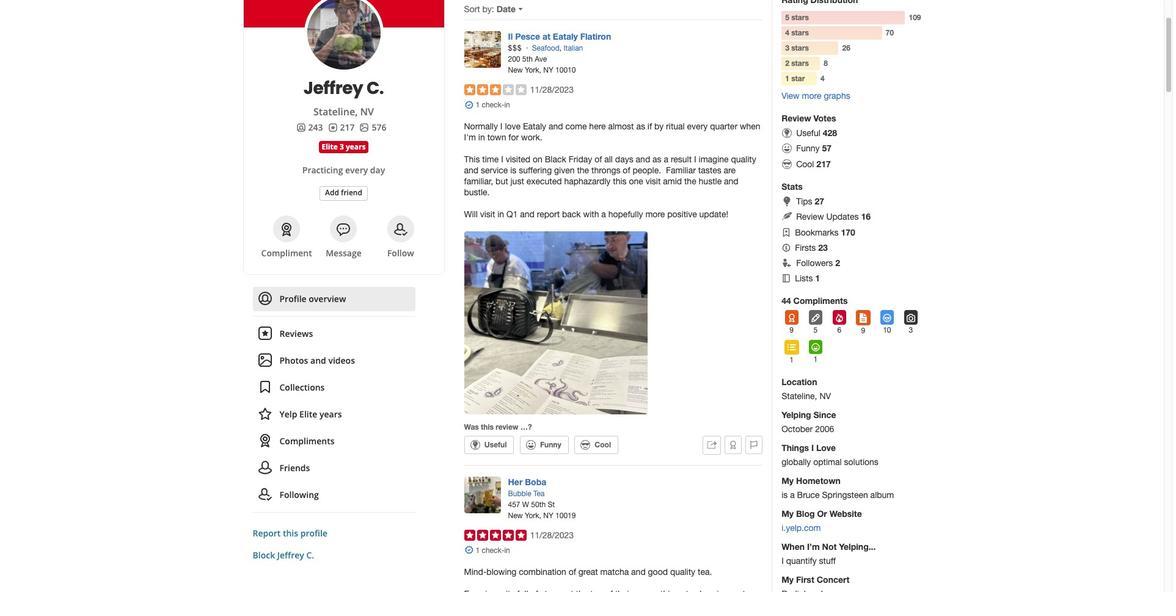 Task type: locate. For each thing, give the bounding box(es) containing it.
a inside this time i visited on black friday of all days and as a result i imagine quality and service is suffering given the throngs of people.  familiar tastes are familiar, but just executed haphazardly this one visit amid the hustle and bustle.
[[664, 155, 668, 164]]

hopefully
[[608, 209, 643, 219]]

menu
[[253, 287, 415, 513]]

0 horizontal spatial compliments
[[280, 436, 335, 447]]

0 vertical spatial nv
[[360, 105, 374, 119]]

0 horizontal spatial 2
[[785, 59, 789, 68]]

1 vertical spatial eataly
[[523, 122, 546, 131]]

i'm
[[464, 133, 476, 142]]

4 stars from the top
[[791, 59, 809, 68]]

1 1 check-in from the top
[[476, 101, 510, 109]]

9 down 44
[[790, 326, 794, 335]]

eataly up ,
[[553, 31, 578, 42]]

my down globally
[[782, 476, 794, 486]]

stateline, inside jeffrey c. stateline, nv
[[313, 105, 358, 119]]

a inside my hometown is a bruce springsteen album
[[790, 491, 795, 500]]

4 down 8 at top right
[[821, 74, 825, 83]]

0 vertical spatial jeffrey
[[303, 76, 363, 100]]

1 horizontal spatial the
[[684, 177, 696, 186]]

view more graphs link
[[782, 91, 850, 101]]

message image
[[336, 222, 351, 237]]

2 up 1 star
[[785, 59, 789, 68]]

0 horizontal spatial funny
[[540, 440, 561, 450]]

1 horizontal spatial this
[[481, 423, 494, 432]]

eataly inside normally i love eataly and come here almost as if by ritual every quarter when i'm in town for work.
[[523, 122, 546, 131]]

compliment
[[261, 247, 312, 259]]

2 horizontal spatial 3
[[909, 326, 913, 335]]

new down 200
[[508, 66, 523, 75]]

1
[[785, 74, 789, 83], [476, 101, 480, 109], [815, 273, 820, 284], [814, 356, 818, 364], [790, 356, 794, 365], [476, 547, 480, 555]]

1 horizontal spatial c.
[[367, 76, 384, 100]]

in inside normally i love eataly and come here almost as if by ritual every quarter when i'm in town for work.
[[478, 133, 485, 142]]

1 vertical spatial 4
[[821, 74, 825, 83]]

2 ny from the top
[[543, 512, 553, 520]]

nv inside location stateline, nv
[[820, 392, 831, 401]]

years inside elite 3 years "link"
[[346, 142, 366, 152]]

243
[[308, 122, 323, 133]]

1 york, from the top
[[525, 66, 541, 75]]

check- down the 3.0 star rating image
[[482, 101, 504, 109]]

16 review v2 image
[[328, 123, 338, 133]]

is
[[510, 166, 517, 175], [782, 491, 788, 500]]

days
[[615, 155, 633, 164]]

useful down was this review …?
[[484, 440, 507, 450]]

a left result in the top right of the page
[[664, 155, 668, 164]]

11/28/2023 down 10019
[[530, 531, 574, 541]]

0 horizontal spatial more
[[645, 209, 665, 219]]

photos and videos link
[[253, 349, 415, 373]]

my left first
[[782, 575, 794, 585]]

1 check- from the top
[[482, 101, 504, 109]]

eataly
[[553, 31, 578, 42], [523, 122, 546, 131]]

my inside my hometown is a bruce springsteen album
[[782, 476, 794, 486]]

2 horizontal spatial this
[[613, 177, 627, 186]]

1 vertical spatial stateline,
[[782, 392, 817, 401]]

0 horizontal spatial c.
[[306, 550, 314, 562]]

3 right 10
[[909, 326, 913, 335]]

1 horizontal spatial every
[[687, 122, 708, 131]]

,
[[560, 44, 562, 53]]

was this review …?
[[464, 423, 532, 432]]

date
[[497, 4, 516, 14]]

visit down people.
[[646, 177, 661, 186]]

0 vertical spatial c.
[[367, 76, 384, 100]]

in down the 3.0 star rating image
[[504, 101, 510, 109]]

hometown
[[796, 476, 841, 486]]

1 new from the top
[[508, 66, 523, 75]]

0 vertical spatial of
[[595, 155, 602, 164]]

0 vertical spatial 4
[[785, 28, 789, 37]]

votes
[[814, 113, 836, 123]]

1 vertical spatial useful
[[484, 440, 507, 450]]

2 check- from the top
[[482, 547, 504, 555]]

0 horizontal spatial every
[[345, 164, 368, 176]]

cool for cool
[[595, 440, 611, 450]]

0 vertical spatial cool
[[796, 159, 814, 169]]

cool right funny link
[[595, 440, 611, 450]]

and left videos
[[310, 355, 326, 367]]

0 vertical spatial the
[[577, 166, 589, 175]]

il pesce at eataly flatiron
[[508, 31, 611, 42]]

years
[[346, 142, 366, 152], [320, 409, 342, 420]]

funny up boba
[[540, 440, 561, 450]]

2 1 check-in from the top
[[476, 547, 510, 555]]

by
[[654, 122, 664, 131]]

0 vertical spatial every
[[687, 122, 708, 131]]

200
[[508, 55, 520, 64]]

5.0 star rating image
[[464, 530, 526, 541]]

on
[[533, 155, 543, 164]]

compliments down lists 1
[[793, 296, 848, 306]]

1 vertical spatial 1 check-in
[[476, 547, 510, 555]]

as inside normally i love eataly and come here almost as if by ritual every quarter when i'm in town for work.
[[636, 122, 645, 131]]

i.yelp.com link
[[782, 523, 821, 533]]

profile overview menu item
[[253, 287, 415, 317]]

was
[[464, 423, 479, 432]]

0 horizontal spatial visit
[[480, 209, 495, 219]]

useful inside useful 428
[[796, 128, 821, 138]]

stateline, up 16 review v2 icon
[[313, 105, 358, 119]]

new down 457
[[508, 512, 523, 520]]

as up people.
[[653, 155, 661, 164]]

1 check-in
[[476, 101, 510, 109], [476, 547, 510, 555]]

1 vertical spatial new
[[508, 512, 523, 520]]

i down when
[[782, 556, 784, 566]]

4 up 3 stars at the right
[[785, 28, 789, 37]]

review inside the review updates 16
[[796, 212, 824, 222]]

compliments down the yelp elite years at the bottom of the page
[[280, 436, 335, 447]]

0 vertical spatial 11/28/2023
[[530, 85, 574, 95]]

i inside when i'm not yelping... i quantify stuff
[[782, 556, 784, 566]]

1 horizontal spatial quality
[[731, 155, 756, 164]]

1 vertical spatial 3
[[340, 142, 344, 152]]

24 collections v2 image
[[258, 380, 272, 394]]

57
[[822, 143, 832, 154]]

useful down review votes
[[796, 128, 821, 138]]

when
[[740, 122, 761, 131]]

24 compliment v2 image
[[258, 434, 272, 448]]

stars up 2 stars on the top of page
[[791, 43, 809, 53]]

5 up 4 stars
[[785, 13, 789, 22]]

tips
[[796, 197, 812, 207]]

5 for 5 stars
[[785, 13, 789, 22]]

ny inside the 200 5th ave new york, ny 10010
[[543, 66, 553, 75]]

her boba link
[[508, 477, 546, 487]]

1 vertical spatial 5
[[814, 326, 818, 335]]

2 right followers
[[835, 258, 840, 268]]

love
[[505, 122, 521, 131]]

this up block jeffrey c.
[[283, 528, 298, 540]]

1 check-in down the 3.0 star rating image
[[476, 101, 510, 109]]

0 horizontal spatial eataly
[[523, 122, 546, 131]]

york, down 50th
[[525, 512, 541, 520]]

view more graphs
[[782, 91, 850, 101]]

i left love at the bottom right
[[811, 443, 814, 453]]

0 horizontal spatial stateline,
[[313, 105, 358, 119]]

1 vertical spatial of
[[623, 166, 630, 175]]

friends link
[[253, 456, 415, 481]]

my first concert
[[782, 575, 850, 585]]

9
[[790, 326, 794, 335], [861, 327, 865, 335]]

and down this
[[464, 166, 478, 175]]

my inside my blog or website i.yelp.com
[[782, 509, 794, 519]]

jeffrey inside button
[[277, 550, 304, 562]]

as left if
[[636, 122, 645, 131]]

1 check-in down 5.0 star rating image
[[476, 547, 510, 555]]

1 horizontal spatial useful
[[796, 128, 821, 138]]

executed
[[527, 177, 562, 186]]

4
[[785, 28, 789, 37], [821, 74, 825, 83]]

1 11/28/2023 from the top
[[530, 85, 574, 95]]

24 star v2 image
[[258, 407, 272, 421]]

217 right 16 review v2 icon
[[340, 122, 355, 133]]

seafood
[[532, 44, 560, 53]]

0 horizontal spatial 9
[[790, 326, 794, 335]]

funny up the cool 217
[[796, 144, 820, 154]]

2 vertical spatial my
[[782, 575, 794, 585]]

0 horizontal spatial 3
[[340, 142, 344, 152]]

2 my from the top
[[782, 509, 794, 519]]

every left day
[[345, 164, 368, 176]]

this inside this time i visited on black friday of all days and as a result i imagine quality and service is suffering given the throngs of people.  familiar tastes are familiar, but just executed haphazardly this one visit amid the hustle and bustle.
[[613, 177, 627, 186]]

217 down 57
[[817, 159, 831, 169]]

stars up star
[[791, 59, 809, 68]]

jeffrey up 16 review v2 icon
[[303, 76, 363, 100]]

2 vertical spatial a
[[790, 491, 795, 500]]

cool inside cool link
[[595, 440, 611, 450]]

0 vertical spatial 1 check-in
[[476, 101, 510, 109]]

my
[[782, 476, 794, 486], [782, 509, 794, 519], [782, 575, 794, 585]]

3 stars from the top
[[791, 43, 809, 53]]

1 vertical spatial elite
[[299, 409, 317, 420]]

0 vertical spatial funny
[[796, 144, 820, 154]]

1 check-in for mind-
[[476, 547, 510, 555]]

is left bruce
[[782, 491, 788, 500]]

0 vertical spatial my
[[782, 476, 794, 486]]

1 horizontal spatial 5
[[814, 326, 818, 335]]

11/28/2023 down 10010
[[530, 85, 574, 95]]

useful
[[796, 128, 821, 138], [484, 440, 507, 450]]

day
[[370, 164, 385, 176]]

0 vertical spatial more
[[802, 91, 822, 101]]

0 vertical spatial eataly
[[553, 31, 578, 42]]

2 vertical spatial 3
[[909, 326, 913, 335]]

0 vertical spatial 217
[[340, 122, 355, 133]]

1 vertical spatial years
[[320, 409, 342, 420]]

the
[[577, 166, 589, 175], [684, 177, 696, 186]]

check- down 5.0 star rating image
[[482, 547, 504, 555]]

a right with
[[601, 209, 606, 219]]

3 up 2 stars on the top of page
[[785, 43, 789, 53]]

review down view
[[782, 113, 811, 123]]

friends element
[[296, 122, 323, 134]]

the right amid
[[684, 177, 696, 186]]

is inside this time i visited on black friday of all days and as a result i imagine quality and service is suffering given the throngs of people.  familiar tastes are familiar, but just executed haphazardly this one visit amid the hustle and bustle.
[[510, 166, 517, 175]]

24 friends v2 image
[[258, 460, 272, 475]]

york,
[[525, 66, 541, 75], [525, 512, 541, 520]]

ny down st
[[543, 512, 553, 520]]

1 horizontal spatial as
[[653, 155, 661, 164]]

1 horizontal spatial more
[[802, 91, 822, 101]]

stateline, inside location stateline, nv
[[782, 392, 817, 401]]

ny down ave
[[543, 66, 553, 75]]

stats
[[782, 182, 803, 192]]

practicing
[[302, 164, 343, 176]]

1 horizontal spatial eataly
[[553, 31, 578, 42]]

october
[[782, 425, 813, 434]]

my left blog
[[782, 509, 794, 519]]

1 vertical spatial more
[[645, 209, 665, 219]]

1 vertical spatial this
[[481, 423, 494, 432]]

$$$
[[508, 44, 522, 53]]

1 ny from the top
[[543, 66, 553, 75]]

24 profile v2 image
[[258, 291, 272, 306]]

1 vertical spatial check-
[[482, 547, 504, 555]]

0 vertical spatial elite
[[322, 142, 338, 152]]

1 horizontal spatial compliments
[[793, 296, 848, 306]]

following menu item
[[253, 483, 415, 513]]

and left come
[[549, 122, 563, 131]]

nv up since at the right
[[820, 392, 831, 401]]

this for report this profile
[[283, 528, 298, 540]]

with
[[583, 209, 599, 219]]

stars up 3 stars at the right
[[791, 28, 809, 37]]

overview
[[309, 293, 346, 305]]

eataly up work.
[[523, 122, 546, 131]]

sort by: date
[[464, 4, 516, 14]]

quality left tea.
[[670, 567, 695, 577]]

1 horizontal spatial 2
[[835, 258, 840, 268]]

jeffrey down report this profile
[[277, 550, 304, 562]]

years inside yelp elite years link
[[320, 409, 342, 420]]

1 vertical spatial ny
[[543, 512, 553, 520]]

followers
[[796, 258, 833, 268]]

217
[[340, 122, 355, 133], [817, 159, 831, 169]]

more left the positive
[[645, 209, 665, 219]]

years down the "collections" link
[[320, 409, 342, 420]]

0 vertical spatial check-
[[482, 101, 504, 109]]

this left one
[[613, 177, 627, 186]]

funny for funny
[[540, 440, 561, 450]]

if
[[648, 122, 652, 131]]

a left bruce
[[790, 491, 795, 500]]

as inside this time i visited on black friday of all days and as a result i imagine quality and service is suffering given the throngs of people.  familiar tastes are familiar, but just executed haphazardly this one visit amid the hustle and bustle.
[[653, 155, 661, 164]]

c. down profile
[[306, 550, 314, 562]]

1 vertical spatial 11/28/2023
[[530, 531, 574, 541]]

1 vertical spatial quality
[[670, 567, 695, 577]]

add friend
[[325, 188, 362, 198]]

1 vertical spatial my
[[782, 509, 794, 519]]

updates
[[826, 212, 859, 222]]

every right ritual
[[687, 122, 708, 131]]

of left all
[[595, 155, 602, 164]]

1 vertical spatial compliments
[[280, 436, 335, 447]]

1 horizontal spatial stateline,
[[782, 392, 817, 401]]

all
[[604, 155, 613, 164]]

1 horizontal spatial 217
[[817, 159, 831, 169]]

when i'm not yelping... i quantify stuff
[[782, 542, 876, 566]]

1 horizontal spatial is
[[782, 491, 788, 500]]

in left q1
[[497, 209, 504, 219]]

2
[[785, 59, 789, 68], [835, 258, 840, 268]]

more
[[802, 91, 822, 101], [645, 209, 665, 219]]

1 horizontal spatial cool
[[796, 159, 814, 169]]

i left love at the left top
[[500, 122, 503, 131]]

reviews element
[[328, 122, 355, 134]]

0 horizontal spatial nv
[[360, 105, 374, 119]]

stars up 4 stars
[[791, 13, 809, 22]]

i'm
[[807, 542, 820, 552]]

0 vertical spatial york,
[[525, 66, 541, 75]]

funny inside funny 57
[[796, 144, 820, 154]]

24 review v2 image
[[258, 326, 272, 341]]

star
[[791, 74, 805, 83]]

1 vertical spatial nv
[[820, 392, 831, 401]]

is inside my hometown is a bruce springsteen album
[[782, 491, 788, 500]]

stars
[[791, 13, 809, 22], [791, 28, 809, 37], [791, 43, 809, 53], [791, 59, 809, 68]]

1 vertical spatial jeffrey
[[277, 550, 304, 562]]

photos element
[[360, 122, 386, 134]]

years down 16 photos v2
[[346, 142, 366, 152]]

ny inside her boba bubble tea 457 w 50th st new york, ny 10019
[[543, 512, 553, 520]]

since
[[814, 410, 836, 420]]

428
[[823, 128, 837, 138]]

1 vertical spatial 2
[[835, 258, 840, 268]]

1 horizontal spatial nv
[[820, 392, 831, 401]]

5 left 6
[[814, 326, 818, 335]]

work.
[[521, 133, 542, 142]]

0 horizontal spatial this
[[283, 528, 298, 540]]

more right view
[[802, 91, 822, 101]]

i right result in the top right of the page
[[694, 155, 696, 164]]

stateline,
[[313, 105, 358, 119], [782, 392, 817, 401]]

the down the friday at the top of page
[[577, 166, 589, 175]]

elite right yelp at the bottom of page
[[299, 409, 317, 420]]

report this profile
[[253, 528, 327, 540]]

2 11/28/2023 from the top
[[530, 531, 574, 541]]

come
[[565, 122, 587, 131]]

nv
[[360, 105, 374, 119], [820, 392, 831, 401]]

1 horizontal spatial funny
[[796, 144, 820, 154]]

almost
[[608, 122, 634, 131]]

add friend button
[[320, 186, 368, 201]]

elite inside menu
[[299, 409, 317, 420]]

0 horizontal spatial is
[[510, 166, 517, 175]]

her
[[508, 477, 523, 487]]

in down the normally
[[478, 133, 485, 142]]

elite down 16 review v2 icon
[[322, 142, 338, 152]]

0 vertical spatial as
[[636, 122, 645, 131]]

1 my from the top
[[782, 476, 794, 486]]

hustle
[[699, 177, 722, 186]]

0 horizontal spatial useful
[[484, 440, 507, 450]]

review for review votes
[[782, 113, 811, 123]]

16 friends v2 image
[[296, 123, 306, 133]]

imagine
[[699, 155, 729, 164]]

0 vertical spatial visit
[[646, 177, 661, 186]]

stars for 2 stars
[[791, 59, 809, 68]]

0 vertical spatial useful
[[796, 128, 821, 138]]

is up "just"
[[510, 166, 517, 175]]

c. up 576 on the top of the page
[[367, 76, 384, 100]]

2 new from the top
[[508, 512, 523, 520]]

stateline, down location
[[782, 392, 817, 401]]

3 down the reviews element
[[340, 142, 344, 152]]

of left the great
[[569, 567, 576, 577]]

2 york, from the top
[[525, 512, 541, 520]]

0 horizontal spatial 4
[[785, 28, 789, 37]]

follow image
[[393, 222, 408, 237]]

3 for 3 stars
[[785, 43, 789, 53]]

visit right will
[[480, 209, 495, 219]]

1 stars from the top
[[791, 13, 809, 22]]

0 vertical spatial years
[[346, 142, 366, 152]]

jeffrey c. link
[[258, 76, 429, 100]]

217 inside the reviews element
[[340, 122, 355, 133]]

1 horizontal spatial elite
[[322, 142, 338, 152]]

firsts
[[795, 243, 816, 253]]

of down days
[[623, 166, 630, 175]]

c. inside button
[[306, 550, 314, 562]]

1 vertical spatial c.
[[306, 550, 314, 562]]

funny for funny 57
[[796, 144, 820, 154]]

0 horizontal spatial years
[[320, 409, 342, 420]]

tastes
[[698, 166, 721, 175]]

reviews
[[280, 328, 313, 340]]

1 vertical spatial is
[[782, 491, 788, 500]]

review for review updates 16
[[796, 212, 824, 222]]

1 vertical spatial as
[[653, 155, 661, 164]]

3.0 star rating image
[[464, 84, 526, 95]]

cool for cool 217
[[796, 159, 814, 169]]

4 for 4
[[821, 74, 825, 83]]

1 vertical spatial visit
[[480, 209, 495, 219]]

years for yelp elite years
[[320, 409, 342, 420]]

stars for 3 stars
[[791, 43, 809, 53]]

review down the tips 27
[[796, 212, 824, 222]]

cool inside the cool 217
[[796, 159, 814, 169]]

2 stars from the top
[[791, 28, 809, 37]]

new inside the 200 5th ave new york, ny 10010
[[508, 66, 523, 75]]

quality up are
[[731, 155, 756, 164]]

normally i love eataly and come here almost as if by ritual every quarter when i'm in town for work.
[[464, 122, 761, 142]]

9 right 6
[[861, 327, 865, 335]]

0 vertical spatial 3
[[785, 43, 789, 53]]

nv up 16 photos v2
[[360, 105, 374, 119]]

1 vertical spatial funny
[[540, 440, 561, 450]]

this right was
[[481, 423, 494, 432]]

1 vertical spatial york,
[[525, 512, 541, 520]]

cool down funny 57
[[796, 159, 814, 169]]

york, down 5th
[[525, 66, 541, 75]]

this for was this review …?
[[481, 423, 494, 432]]

1 horizontal spatial years
[[346, 142, 366, 152]]

0 vertical spatial a
[[664, 155, 668, 164]]



Task type: describe. For each thing, give the bounding box(es) containing it.
jeffrey c. stateline, nv
[[303, 76, 384, 119]]

and left good
[[631, 567, 646, 577]]

every inside normally i love eataly and come here almost as if by ritual every quarter when i'm in town for work.
[[687, 122, 708, 131]]

album
[[870, 491, 894, 500]]

combination
[[519, 567, 566, 577]]

my blog or website i.yelp.com
[[782, 509, 862, 533]]

mind-
[[464, 567, 487, 577]]

quantify
[[786, 556, 817, 566]]

visited
[[506, 155, 530, 164]]

one
[[629, 177, 643, 186]]

profile overview
[[280, 293, 346, 305]]

here
[[589, 122, 606, 131]]

add
[[325, 188, 339, 198]]

things i love globally optimal solutions
[[782, 443, 879, 467]]

photo of il pesce at eataly flatiron - new york, ny, united states image
[[464, 231, 647, 415]]

and inside normally i love eataly and come here almost as if by ritual every quarter when i'm in town for work.
[[549, 122, 563, 131]]

0 horizontal spatial the
[[577, 166, 589, 175]]

cool 217
[[796, 159, 831, 169]]

and right q1
[[520, 209, 535, 219]]

report this profile link
[[253, 528, 327, 540]]

1 vertical spatial the
[[684, 177, 696, 186]]

useful 428
[[796, 128, 837, 138]]

c. inside jeffrey c. stateline, nv
[[367, 76, 384, 100]]

jeffrey inside jeffrey c. stateline, nv
[[303, 76, 363, 100]]

i right time
[[501, 155, 503, 164]]

optimal
[[813, 458, 842, 467]]

york, inside her boba bubble tea 457 w 50th st new york, ny 10019
[[525, 512, 541, 520]]

10010
[[555, 66, 576, 75]]

this time i visited on black friday of all days and as a result i imagine quality and service is suffering given the throngs of people.  familiar tastes are familiar, but just executed haphazardly this one visit amid the hustle and bustle.
[[464, 155, 756, 197]]

11/28/2023 for of
[[530, 531, 574, 541]]

109
[[909, 13, 921, 22]]

stars for 5 stars
[[791, 13, 809, 22]]

videos
[[328, 355, 355, 367]]

10019
[[555, 512, 576, 520]]

blowing
[[487, 567, 517, 577]]

yelping
[[782, 410, 811, 420]]

globally
[[782, 458, 811, 467]]

will visit in q1 and report back with a hopefully more positive update!
[[464, 209, 728, 219]]

yelp elite years link
[[253, 403, 415, 427]]

check- for mind-
[[482, 547, 504, 555]]

new inside her boba bubble tea 457 w 50th st new york, ny 10019
[[508, 512, 523, 520]]

blog
[[796, 509, 815, 519]]

bookmarks
[[795, 228, 839, 238]]

27
[[815, 196, 824, 207]]

collections
[[280, 382, 325, 393]]

york, inside the 200 5th ave new york, ny 10010
[[525, 66, 541, 75]]

4 for 4 stars
[[785, 28, 789, 37]]

good
[[648, 567, 668, 577]]

throngs
[[591, 166, 620, 175]]

44
[[782, 296, 791, 306]]

ritual
[[666, 122, 685, 131]]

seafood link
[[532, 44, 560, 53]]

boba
[[525, 477, 546, 487]]

3 my from the top
[[782, 575, 794, 585]]

quality inside this time i visited on black friday of all days and as a result i imagine quality and service is suffering given the throngs of people.  familiar tastes are familiar, but just executed haphazardly this one visit amid the hustle and bustle.
[[731, 155, 756, 164]]

profile
[[280, 293, 307, 305]]

24 photos v2 image
[[258, 353, 272, 368]]

2 vertical spatial of
[[569, 567, 576, 577]]

useful for useful
[[484, 440, 507, 450]]

profile
[[300, 528, 327, 540]]

5 for 5
[[814, 326, 818, 335]]

funny 57
[[796, 143, 832, 154]]

1 9 from the left
[[790, 326, 794, 335]]

funny link
[[520, 436, 569, 454]]

pesce
[[515, 31, 540, 42]]

1 vertical spatial 217
[[817, 159, 831, 169]]

review votes
[[782, 113, 836, 123]]

1 vertical spatial a
[[601, 209, 606, 219]]

collections link
[[253, 376, 415, 400]]

cool link
[[574, 436, 618, 454]]

yelp elite years
[[280, 409, 342, 420]]

tea.
[[698, 567, 712, 577]]

result
[[671, 155, 692, 164]]

visit inside this time i visited on black friday of all days and as a result i imagine quality and service is suffering given the throngs of people.  familiar tastes are familiar, but just executed haphazardly this one visit amid the hustle and bustle.
[[646, 177, 661, 186]]

2 horizontal spatial of
[[623, 166, 630, 175]]

and up people.
[[636, 155, 650, 164]]

0 vertical spatial compliments
[[793, 296, 848, 306]]

practicing every day
[[302, 164, 385, 176]]

are
[[724, 166, 736, 175]]

will
[[464, 209, 478, 219]]

170
[[841, 227, 855, 238]]

3 inside "link"
[[340, 142, 344, 152]]

followers 2
[[796, 258, 840, 268]]

nv inside jeffrey c. stateline, nv
[[360, 105, 374, 119]]

eataly for love
[[523, 122, 546, 131]]

stars for 4 stars
[[791, 28, 809, 37]]

update!
[[699, 209, 728, 219]]

24 following v2 image
[[258, 487, 272, 502]]

2006
[[815, 425, 834, 434]]

menu containing profile overview
[[253, 287, 415, 513]]

location
[[782, 377, 817, 387]]

and down are
[[724, 177, 739, 186]]

11/28/2023 for eataly
[[530, 85, 574, 95]]

black
[[545, 155, 566, 164]]

italian
[[564, 44, 583, 53]]

this
[[464, 155, 480, 164]]

normally
[[464, 122, 498, 131]]

by:
[[482, 4, 494, 14]]

years for elite 3 years
[[346, 142, 366, 152]]

il pesce at eataly flatiron image
[[464, 31, 501, 68]]

compliments link
[[253, 430, 415, 454]]

576
[[372, 122, 386, 133]]

her boba image
[[464, 477, 501, 514]]

bustle.
[[464, 187, 490, 197]]

0 vertical spatial 2
[[785, 59, 789, 68]]

follow
[[387, 247, 414, 259]]

given
[[554, 166, 575, 175]]

useful for useful 428
[[796, 128, 821, 138]]

1 check-in for normally
[[476, 101, 510, 109]]

my for my blog or website
[[782, 509, 794, 519]]

in down 5.0 star rating image
[[504, 547, 510, 555]]

for
[[509, 133, 519, 142]]

elite inside "link"
[[322, 142, 338, 152]]

16 photos v2 image
[[360, 123, 369, 133]]

1 horizontal spatial of
[[595, 155, 602, 164]]

concert
[[817, 575, 850, 585]]

1 vertical spatial every
[[345, 164, 368, 176]]

3 for 3
[[909, 326, 913, 335]]

i inside things i love globally optimal solutions
[[811, 443, 814, 453]]

1 star
[[785, 74, 805, 83]]

back
[[562, 209, 581, 219]]

my hometown is a bruce springsteen album
[[782, 476, 894, 500]]

friday
[[569, 155, 592, 164]]

time
[[482, 155, 499, 164]]

report
[[253, 528, 281, 540]]

i inside normally i love eataly and come here almost as if by ritual every quarter when i'm in town for work.
[[500, 122, 503, 131]]

70
[[886, 28, 894, 37]]

6
[[837, 326, 841, 335]]

compliment image
[[279, 222, 294, 237]]

love
[[816, 443, 836, 453]]

her boba bubble tea 457 w 50th st new york, ny 10019
[[508, 477, 576, 520]]

st
[[548, 501, 555, 509]]

website
[[830, 509, 862, 519]]

graphs
[[824, 91, 850, 101]]

italian link
[[564, 44, 583, 53]]

my for my hometown
[[782, 476, 794, 486]]

reviews link
[[253, 322, 415, 346]]

amid
[[663, 177, 682, 186]]

block jeffrey c.
[[253, 550, 314, 562]]

5 stars
[[785, 13, 809, 22]]

26
[[842, 43, 850, 53]]

check- for normally
[[482, 101, 504, 109]]

eataly for at
[[553, 31, 578, 42]]

2 9 from the left
[[861, 327, 865, 335]]

great
[[578, 567, 598, 577]]



Task type: vqa. For each thing, say whether or not it's contained in the screenshot.
This time I visited on Black Friday of all days and as a result I imagine quality and service is suffering given the throngs of people.  Familiar tastes are familiar, but just executed haphazardly this one visit amid the hustle and bustle.
yes



